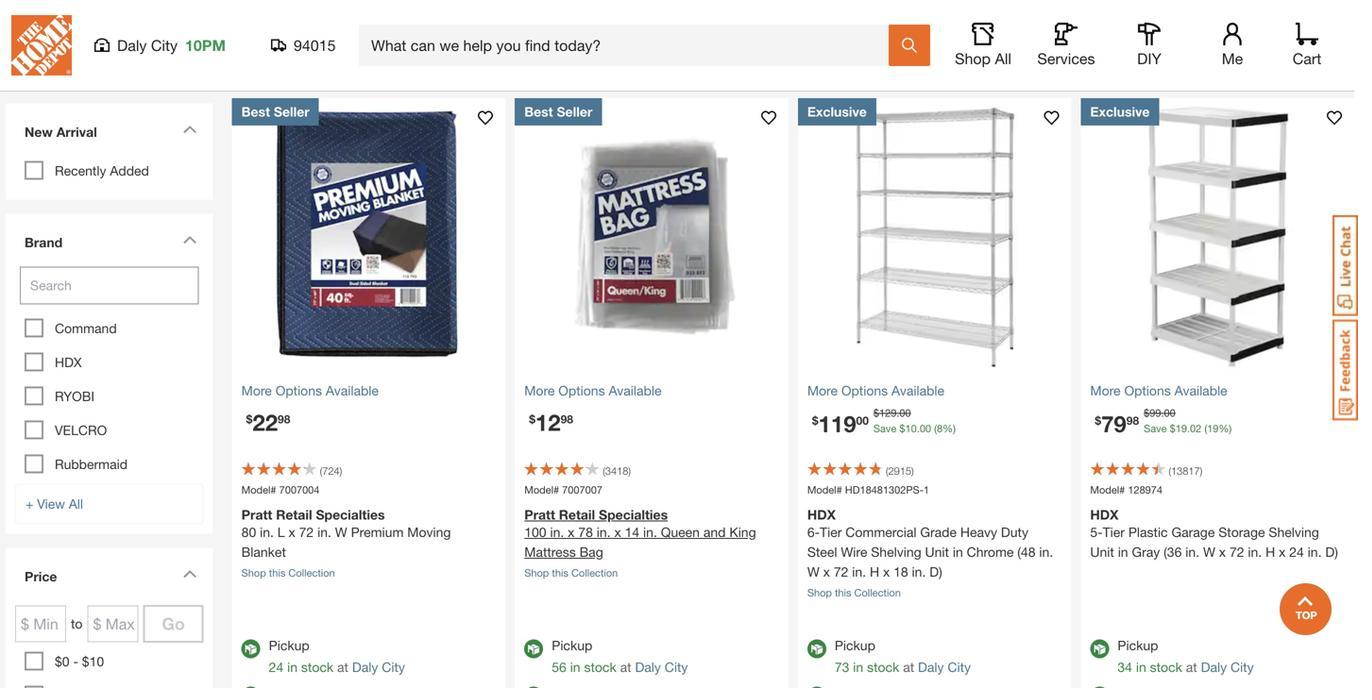 Task type: describe. For each thing, give the bounding box(es) containing it.
l
[[278, 525, 285, 540]]

options for 100
[[559, 383, 605, 399]]

in for pickup 24 in stock at daly city
[[287, 660, 298, 676]]

2 horizontal spatial shop this collection link
[[808, 587, 901, 599]]

mattress
[[525, 545, 576, 560]]

storage
[[1219, 525, 1266, 540]]

more for 100
[[525, 383, 555, 399]]

80
[[242, 525, 256, 540]]

14
[[625, 525, 640, 540]]

wire
[[841, 545, 868, 560]]

6-tier commercial grade heavy duty steel wire shelving unit in chrome (48 in. w x 72 in. h x 18 in. d) image
[[798, 98, 1072, 372]]

%) for 119
[[943, 423, 956, 435]]

more options available for 100
[[525, 383, 662, 399]]

ryobi link
[[55, 389, 94, 404]]

8
[[937, 423, 943, 435]]

seller for 12
[[557, 104, 593, 119]]

model# 7007007
[[525, 484, 603, 496]]

shop all
[[955, 50, 1012, 68]]

22
[[253, 409, 278, 436]]

$ right 79 at the right of the page
[[1144, 407, 1150, 419]]

view
[[37, 496, 65, 512]]

+ view all link
[[15, 484, 204, 525]]

daly city 10pm
[[117, 36, 226, 54]]

d) inside hdx 5-tier plastic garage storage shelving unit in gray (36 in. w x 72 in. h x 24 in. d)
[[1326, 545, 1339, 560]]

80 in. l x 72 in. w premium moving blanket image
[[232, 98, 506, 372]]

moving
[[408, 525, 451, 540]]

13817
[[1172, 465, 1201, 478]]

in for pickup 73 in stock at daly city
[[854, 660, 864, 676]]

rating
[[143, 57, 177, 73]]

00 left 129
[[857, 414, 869, 427]]

me
[[1223, 50, 1244, 68]]

new arrival
[[25, 124, 97, 140]]

99
[[1150, 407, 1162, 419]]

shop this collection link for 22
[[242, 567, 335, 580]]

hdx 6-tier commercial grade heavy duty steel wire shelving unit in chrome (48 in. w x 72 in. h x 18 in. d) shop this collection
[[808, 507, 1054, 599]]

live chat image
[[1333, 215, 1359, 317]]

) for w
[[340, 465, 342, 478]]

00 up 10
[[900, 407, 912, 419]]

79
[[1102, 410, 1127, 437]]

pratt for 12
[[525, 507, 556, 523]]

( inside the "$ 79 98 $ 99 . 00 save $ 19 . 02 ( 19 %)"
[[1205, 423, 1208, 435]]

daly city link for pickup 24 in stock at daly city
[[352, 660, 405, 676]]

gray
[[1132, 545, 1161, 560]]

7007004
[[279, 484, 320, 496]]

2 star symbol image from the left
[[152, 14, 180, 42]]

ryobi
[[55, 389, 94, 404]]

$10
[[82, 654, 104, 670]]

shelving inside hdx 5-tier plastic garage storage shelving unit in gray (36 in. w x 72 in. h x 24 in. d)
[[1269, 525, 1320, 540]]

city inside pickup 34 in stock at daly city
[[1231, 660, 1254, 676]]

shop inside button
[[955, 50, 991, 68]]

command link
[[55, 321, 117, 336]]

available for w
[[326, 383, 379, 399]]

available for pickup image for 119
[[808, 640, 827, 659]]

$ 119 00 $ 129 . 00 save $ 10 . 00 ( 8 %)
[[812, 407, 956, 437]]

$ 12 98
[[529, 409, 574, 436]]

shop inside pratt retail specialties 80 in. l x 72 in. w premium moving blanket shop this collection
[[242, 567, 266, 580]]

please choose a rating
[[42, 57, 177, 73]]

heavy
[[961, 525, 998, 540]]

in for pickup 34 in stock at daly city
[[1137, 660, 1147, 676]]

shelving inside hdx 6-tier commercial grade heavy duty steel wire shelving unit in chrome (48 in. w x 72 in. h x 18 in. d) shop this collection
[[871, 545, 922, 560]]

exclusive for 79
[[1091, 104, 1150, 119]]

$0 - $10
[[55, 654, 104, 670]]

72 inside hdx 5-tier plastic garage storage shelving unit in gray (36 in. w x 72 in. h x 24 in. d)
[[1230, 545, 1245, 560]]

model# hd18481302ps-1
[[808, 484, 930, 496]]

d) inside hdx 6-tier commercial grade heavy duty steel wire shelving unit in chrome (48 in. w x 72 in. h x 18 in. d) shop this collection
[[930, 564, 943, 580]]

pickup 34 in stock at daly city
[[1118, 638, 1254, 676]]

hd18481302ps-
[[845, 484, 924, 496]]

stock for 73 in stock
[[868, 660, 900, 676]]

24 inside hdx 5-tier plastic garage storage shelving unit in gray (36 in. w x 72 in. h x 24 in. d)
[[1290, 545, 1305, 560]]

3 star symbol image from the left
[[124, 14, 152, 42]]

3418
[[606, 465, 629, 478]]

arrival
[[56, 124, 97, 140]]

model# for 100
[[525, 484, 560, 496]]

724
[[323, 465, 340, 478]]

unit inside hdx 6-tier commercial grade heavy duty steel wire shelving unit in chrome (48 in. w x 72 in. h x 18 in. d) shop this collection
[[926, 545, 950, 560]]

h inside hdx 6-tier commercial grade heavy duty steel wire shelving unit in chrome (48 in. w x 72 in. h x 18 in. d) shop this collection
[[870, 564, 880, 580]]

$ left 129
[[812, 414, 819, 427]]

4 model# from the left
[[1091, 484, 1126, 496]]

pratt retail specialties 100 in. x 78 in. x 14 in. queen and king mattress bag shop this collection
[[525, 507, 757, 580]]

pickup 73 in stock at daly city
[[835, 638, 971, 676]]

daly city link for pickup 73 in stock at daly city
[[918, 660, 971, 676]]

model# for 80
[[242, 484, 276, 496]]

daly city link for pickup 56 in stock at daly city
[[635, 660, 688, 676]]

4 options from the left
[[1125, 383, 1171, 399]]

available for shelving
[[892, 383, 945, 399]]

queen
[[661, 525, 700, 540]]

exclusive for 119
[[808, 104, 867, 119]]

(36
[[1164, 545, 1182, 560]]

hdx 5-tier plastic garage storage shelving unit in gray (36 in. w x 72 in. h x 24 in. d)
[[1091, 507, 1339, 560]]

tier for unit
[[1103, 525, 1125, 540]]

00 left 8
[[920, 423, 932, 435]]

128974
[[1129, 484, 1163, 496]]

city for 100 in. x 78 in. x 14 in. queen and king mattress bag
[[665, 660, 688, 676]]

commercial
[[846, 525, 917, 540]]

the home depot logo image
[[11, 15, 72, 76]]

2 star symbol image from the left
[[95, 14, 124, 42]]

recently
[[55, 163, 106, 178]]

( for pickup 56 in stock at daly city
[[603, 465, 606, 478]]

2915
[[889, 465, 912, 478]]

02
[[1191, 423, 1202, 435]]

duty
[[1002, 525, 1029, 540]]

$ 79 98 $ 99 . 00 save $ 19 . 02 ( 19 %)
[[1096, 407, 1232, 437]]

1 star symbol image from the left
[[67, 14, 95, 42]]

( 2915 )
[[886, 465, 914, 478]]

more options available link for premium
[[242, 381, 496, 401]]

more for commercial
[[808, 383, 838, 399]]

specialties for 22
[[316, 507, 385, 523]]

hdx link
[[55, 355, 82, 370]]

seller for 22
[[274, 104, 310, 119]]

h inside hdx 5-tier plastic garage storage shelving unit in gray (36 in. w x 72 in. h x 24 in. d)
[[1266, 545, 1276, 560]]

collection inside pratt retail specialties 80 in. l x 72 in. w premium moving blanket shop this collection
[[289, 567, 335, 580]]

blanket
[[242, 545, 286, 560]]

34
[[1118, 660, 1133, 676]]

4 available from the left
[[1175, 383, 1228, 399]]

$ 22 98
[[246, 409, 290, 436]]

velcro link
[[55, 423, 107, 438]]

tier for steel
[[820, 525, 842, 540]]

94015
[[294, 36, 336, 54]]

more options available for commercial
[[808, 383, 945, 399]]

+
[[26, 496, 33, 512]]

5-tier plastic garage storage shelving unit in gray (36 in. w x 72 in. h x 24 in. d) image
[[1081, 98, 1355, 372]]

hdx for hdx 6-tier commercial grade heavy duty steel wire shelving unit in chrome (48 in. w x 72 in. h x 18 in. d) shop this collection
[[808, 507, 836, 523]]

5-
[[1091, 525, 1103, 540]]

caret icon image for price
[[183, 570, 197, 579]]

feedback link image
[[1333, 319, 1359, 421]]

6-
[[808, 525, 820, 540]]

at for 73 in stock
[[904, 660, 915, 676]]

. right 79 at the right of the page
[[1162, 407, 1165, 419]]

garage
[[1172, 525, 1216, 540]]

119
[[819, 410, 857, 437]]

at for 24 in stock
[[337, 660, 349, 676]]

12
[[536, 409, 561, 436]]

stock for 34 in stock
[[1151, 660, 1183, 676]]

00 inside the "$ 79 98 $ 99 . 00 save $ 19 . 02 ( 19 %)"
[[1165, 407, 1176, 419]]

rubbermaid link
[[55, 457, 128, 472]]

shop all button
[[953, 23, 1014, 68]]

price link
[[15, 558, 204, 601]]

1 star symbol image from the left
[[39, 14, 67, 42]]

brand
[[25, 235, 63, 250]]

24 inside pickup 24 in stock at daly city
[[269, 660, 284, 676]]

go button
[[143, 606, 204, 643]]

model# 128974
[[1091, 484, 1163, 496]]

collection inside hdx 6-tier commercial grade heavy duty steel wire shelving unit in chrome (48 in. w x 72 in. h x 18 in. d) shop this collection
[[855, 587, 901, 599]]

pickup for 56
[[552, 638, 593, 654]]

retail for 22
[[276, 507, 312, 523]]

daly for 6-tier commercial grade heavy duty steel wire shelving unit in chrome (48 in. w x 72 in. h x 18 in. d)
[[918, 660, 944, 676]]

available for pickup image
[[525, 640, 544, 659]]

$ inside $ 22 98
[[246, 413, 253, 426]]

( inside the $ 119 00 $ 129 . 00 save $ 10 . 00 ( 8 %)
[[935, 423, 937, 435]]



Task type: locate. For each thing, give the bounding box(es) containing it.
2 horizontal spatial 72
[[1230, 545, 1245, 560]]

this down blanket
[[269, 567, 286, 580]]

unit inside hdx 5-tier plastic garage storage shelving unit in gray (36 in. w x 72 in. h x 24 in. d)
[[1091, 545, 1115, 560]]

pratt up 100
[[525, 507, 556, 523]]

2 specialties from the left
[[599, 507, 668, 523]]

$ inside $ 12 98
[[529, 413, 536, 426]]

2 vertical spatial 72
[[834, 564, 849, 580]]

in inside hdx 5-tier plastic garage storage shelving unit in gray (36 in. w x 72 in. h x 24 in. d)
[[1119, 545, 1129, 560]]

steel
[[808, 545, 838, 560]]

seller down 94015 button
[[274, 104, 310, 119]]

hdx up ryobi link
[[55, 355, 82, 370]]

1 save from the left
[[874, 423, 897, 435]]

2 horizontal spatial collection
[[855, 587, 901, 599]]

more for 80
[[242, 383, 272, 399]]

velcro
[[55, 423, 107, 438]]

98 up model# 7007007
[[561, 413, 574, 426]]

stock inside pickup 24 in stock at daly city
[[301, 660, 334, 676]]

. up ( 13817 )
[[1188, 423, 1191, 435]]

available for pickup image left pickup 34 in stock at daly city on the right bottom of the page
[[1091, 640, 1110, 659]]

72 down wire
[[834, 564, 849, 580]]

1 vertical spatial w
[[1204, 545, 1216, 560]]

options for commercial
[[842, 383, 888, 399]]

2 save from the left
[[1144, 423, 1168, 435]]

72 inside hdx 6-tier commercial grade heavy duty steel wire shelving unit in chrome (48 in. w x 72 in. h x 18 in. d) shop this collection
[[834, 564, 849, 580]]

pratt for 22
[[242, 507, 272, 523]]

all inside + view all link
[[69, 496, 83, 512]]

more options available
[[242, 383, 379, 399], [525, 383, 662, 399], [808, 383, 945, 399], [1091, 383, 1228, 399]]

1 horizontal spatial hdx
[[808, 507, 836, 523]]

in inside pickup 24 in stock at daly city
[[287, 660, 298, 676]]

0 horizontal spatial star symbol image
[[67, 14, 95, 42]]

( 724 )
[[320, 465, 342, 478]]

stock for 56 in stock
[[584, 660, 617, 676]]

2 best from the left
[[525, 104, 553, 119]]

0 horizontal spatial tier
[[820, 525, 842, 540]]

at inside pickup 73 in stock at daly city
[[904, 660, 915, 676]]

added
[[110, 163, 149, 178]]

hdx inside hdx 5-tier plastic garage storage shelving unit in gray (36 in. w x 72 in. h x 24 in. d)
[[1091, 507, 1119, 523]]

pickup
[[269, 638, 310, 654], [552, 638, 593, 654], [835, 638, 876, 654], [1118, 638, 1159, 654]]

1 %) from the left
[[943, 423, 956, 435]]

in inside pickup 73 in stock at daly city
[[854, 660, 864, 676]]

3 caret icon image from the top
[[183, 570, 197, 579]]

2 best seller from the left
[[525, 104, 593, 119]]

72 down storage
[[1230, 545, 1245, 560]]

( for pickup 34 in stock at daly city
[[1169, 465, 1172, 478]]

1 horizontal spatial save
[[1144, 423, 1168, 435]]

pickup inside pickup 34 in stock at daly city
[[1118, 638, 1159, 654]]

1 horizontal spatial 19
[[1208, 423, 1219, 435]]

3 options from the left
[[842, 383, 888, 399]]

. left 8
[[917, 423, 920, 435]]

save for 119
[[874, 423, 897, 435]]

save down 129
[[874, 423, 897, 435]]

city inside "pickup 56 in stock at daly city"
[[665, 660, 688, 676]]

2 seller from the left
[[557, 104, 593, 119]]

city for 80 in. l x 72 in. w premium moving blanket
[[382, 660, 405, 676]]

more options available up 99
[[1091, 383, 1228, 399]]

go
[[162, 614, 185, 634]]

more options available link up 8
[[808, 381, 1062, 401]]

19 right 02 at the right bottom of page
[[1208, 423, 1219, 435]]

a
[[132, 57, 139, 73]]

recently added
[[55, 163, 149, 178]]

save down 99
[[1144, 423, 1168, 435]]

1 horizontal spatial all
[[995, 50, 1012, 68]]

unit down grade
[[926, 545, 950, 560]]

1 at from the left
[[337, 660, 349, 676]]

1 available for pickup image from the left
[[242, 640, 260, 659]]

2 horizontal spatial w
[[1204, 545, 1216, 560]]

save inside the $ 119 00 $ 129 . 00 save $ 10 . 00 ( 8 %)
[[874, 423, 897, 435]]

all right view
[[69, 496, 83, 512]]

1 horizontal spatial w
[[808, 564, 820, 580]]

3 stock from the left
[[868, 660, 900, 676]]

3 more from the left
[[808, 383, 838, 399]]

star symbol image up 'rating'
[[152, 14, 180, 42]]

0 horizontal spatial 24
[[269, 660, 284, 676]]

options for 80
[[276, 383, 322, 399]]

pratt up 80
[[242, 507, 272, 523]]

city for 6-tier commercial grade heavy duty steel wire shelving unit in chrome (48 in. w x 72 in. h x 18 in. d)
[[948, 660, 971, 676]]

2 more options available from the left
[[525, 383, 662, 399]]

$ left 8
[[900, 423, 906, 435]]

shelving right storage
[[1269, 525, 1320, 540]]

available for pickup image for 79
[[1091, 640, 1110, 659]]

0 horizontal spatial shelving
[[871, 545, 922, 560]]

in
[[953, 545, 964, 560], [1119, 545, 1129, 560], [287, 660, 298, 676], [570, 660, 581, 676], [854, 660, 864, 676], [1137, 660, 1147, 676]]

73
[[835, 660, 850, 676]]

shop this collection link down blanket
[[242, 567, 335, 580]]

3 more options available from the left
[[808, 383, 945, 399]]

pratt retail specialties 80 in. l x 72 in. w premium moving blanket shop this collection
[[242, 507, 451, 580]]

please
[[42, 57, 82, 73]]

0 horizontal spatial w
[[335, 525, 347, 540]]

4 more from the left
[[1091, 383, 1121, 399]]

1 compare from the left
[[357, 42, 411, 58]]

0 horizontal spatial available for pickup image
[[242, 640, 260, 659]]

retail inside pratt retail specialties 100 in. x 78 in. x 14 in. queen and king mattress bag shop this collection
[[559, 507, 595, 523]]

1 vertical spatial h
[[870, 564, 880, 580]]

all
[[995, 50, 1012, 68], [69, 496, 83, 512]]

1 19 from the left
[[1176, 423, 1188, 435]]

pickup inside pickup 24 in stock at daly city
[[269, 638, 310, 654]]

1 horizontal spatial %)
[[1219, 423, 1232, 435]]

rubbermaid
[[55, 457, 128, 472]]

4 daly city link from the left
[[1202, 660, 1254, 676]]

hdx for hdx
[[55, 355, 82, 370]]

caret icon image for brand
[[183, 236, 197, 244]]

daly inside pickup 34 in stock at daly city
[[1202, 660, 1228, 676]]

at for 34 in stock
[[1187, 660, 1198, 676]]

available for pickup image right go 'button'
[[242, 640, 260, 659]]

x inside pratt retail specialties 80 in. l x 72 in. w premium moving blanket shop this collection
[[289, 525, 296, 540]]

shop inside hdx 6-tier commercial grade heavy duty steel wire shelving unit in chrome (48 in. w x 72 in. h x 18 in. d) shop this collection
[[808, 587, 832, 599]]

this inside pratt retail specialties 100 in. x 78 in. x 14 in. queen and king mattress bag shop this collection
[[552, 567, 569, 580]]

3 available from the left
[[892, 383, 945, 399]]

1 horizontal spatial 72
[[834, 564, 849, 580]]

0 horizontal spatial pratt
[[242, 507, 272, 523]]

0 horizontal spatial seller
[[274, 104, 310, 119]]

1 tier from the left
[[820, 525, 842, 540]]

0 horizontal spatial h
[[870, 564, 880, 580]]

2 horizontal spatial this
[[835, 587, 852, 599]]

caret icon image inside new arrival link
[[183, 125, 197, 134]]

w inside pratt retail specialties 80 in. l x 72 in. w premium moving blanket shop this collection
[[335, 525, 347, 540]]

1 pratt from the left
[[242, 507, 272, 523]]

specialties up premium
[[316, 507, 385, 523]]

caret icon image inside price link
[[183, 570, 197, 579]]

1
[[924, 484, 930, 496]]

brand link
[[15, 223, 204, 267]]

98 inside $ 12 98
[[561, 413, 574, 426]]

caret icon image up search text box on the left
[[183, 236, 197, 244]]

model# 7007004
[[242, 484, 320, 496]]

retail for 12
[[559, 507, 595, 523]]

2 stock from the left
[[584, 660, 617, 676]]

( 13817 )
[[1169, 465, 1203, 478]]

at inside pickup 24 in stock at daly city
[[337, 660, 349, 676]]

save
[[874, 423, 897, 435], [1144, 423, 1168, 435]]

1 horizontal spatial exclusive
[[1091, 104, 1150, 119]]

%) inside the $ 119 00 $ 129 . 00 save $ 10 . 00 ( 8 %)
[[943, 423, 956, 435]]

2 horizontal spatial hdx
[[1091, 507, 1119, 523]]

( 3418 )
[[603, 465, 631, 478]]

more up 119
[[808, 383, 838, 399]]

price-range-lowerBound telephone field
[[15, 606, 66, 643]]

shop this collection link for 12
[[525, 567, 618, 580]]

0 horizontal spatial this
[[269, 567, 286, 580]]

0 horizontal spatial 98
[[278, 413, 290, 426]]

grade
[[921, 525, 957, 540]]

1 vertical spatial caret icon image
[[183, 236, 197, 244]]

1 horizontal spatial star symbol image
[[152, 14, 180, 42]]

specialties up "14"
[[599, 507, 668, 523]]

w left premium
[[335, 525, 347, 540]]

this inside pratt retail specialties 80 in. l x 72 in. w premium moving blanket shop this collection
[[269, 567, 286, 580]]

3 model# from the left
[[808, 484, 843, 496]]

100 in. x 78 in. x 14 in. queen and king mattress bag image
[[515, 98, 789, 372]]

3 ) from the left
[[912, 465, 914, 478]]

star symbol image up please
[[39, 14, 67, 42]]

1 exclusive from the left
[[808, 104, 867, 119]]

available for pickup image
[[242, 640, 260, 659], [808, 640, 827, 659], [1091, 640, 1110, 659]]

tier up steel
[[820, 525, 842, 540]]

1 available from the left
[[326, 383, 379, 399]]

this down wire
[[835, 587, 852, 599]]

this inside hdx 6-tier commercial grade heavy duty steel wire shelving unit in chrome (48 in. w x 72 in. h x 18 in. d) shop this collection
[[835, 587, 852, 599]]

0 horizontal spatial all
[[69, 496, 83, 512]]

city inside pickup 73 in stock at daly city
[[948, 660, 971, 676]]

at
[[337, 660, 349, 676], [620, 660, 632, 676], [904, 660, 915, 676], [1187, 660, 1198, 676]]

2 ) from the left
[[629, 465, 631, 478]]

services button
[[1037, 23, 1097, 68]]

best for 12
[[525, 104, 553, 119]]

more options available link for in.
[[525, 381, 779, 401]]

2 pratt from the left
[[525, 507, 556, 523]]

star symbol image up please choose a rating
[[95, 14, 124, 42]]

model# left 128974
[[1091, 484, 1126, 496]]

1 unit from the left
[[926, 545, 950, 560]]

options up $ 22 98
[[276, 383, 322, 399]]

collection inside pratt retail specialties 100 in. x 78 in. x 14 in. queen and king mattress bag shop this collection
[[572, 567, 618, 580]]

1 vertical spatial d)
[[930, 564, 943, 580]]

model#
[[242, 484, 276, 496], [525, 484, 560, 496], [808, 484, 843, 496], [1091, 484, 1126, 496]]

w down steel
[[808, 564, 820, 580]]

4 more options available from the left
[[1091, 383, 1228, 399]]

2 available from the left
[[609, 383, 662, 399]]

shop down steel
[[808, 587, 832, 599]]

1 daly city link from the left
[[352, 660, 405, 676]]

more options available link up 3418 at left bottom
[[525, 381, 779, 401]]

available up 129
[[892, 383, 945, 399]]

1 options from the left
[[276, 383, 322, 399]]

1 horizontal spatial best seller
[[525, 104, 593, 119]]

1 horizontal spatial this
[[552, 567, 569, 580]]

2 exclusive from the left
[[1091, 104, 1150, 119]]

2 more options available link from the left
[[525, 381, 779, 401]]

1 horizontal spatial available for pickup image
[[808, 640, 827, 659]]

1 caret icon image from the top
[[183, 125, 197, 134]]

1 retail from the left
[[276, 507, 312, 523]]

more options available link up 724
[[242, 381, 496, 401]]

1 vertical spatial shelving
[[871, 545, 922, 560]]

caret icon image for new arrival
[[183, 125, 197, 134]]

98 for 22
[[278, 413, 290, 426]]

2 vertical spatial w
[[808, 564, 820, 580]]

19 left 02 at the right bottom of page
[[1176, 423, 1188, 435]]

shelving up "18"
[[871, 545, 922, 560]]

1 horizontal spatial shop this collection link
[[525, 567, 618, 580]]

0 horizontal spatial retail
[[276, 507, 312, 523]]

shelving
[[1269, 525, 1320, 540], [871, 545, 922, 560]]

4 at from the left
[[1187, 660, 1198, 676]]

3 at from the left
[[904, 660, 915, 676]]

1 vertical spatial 72
[[1230, 545, 1245, 560]]

retail up 78
[[559, 507, 595, 523]]

0 horizontal spatial save
[[874, 423, 897, 435]]

1 horizontal spatial retail
[[559, 507, 595, 523]]

1 horizontal spatial h
[[1266, 545, 1276, 560]]

0 vertical spatial 72
[[299, 525, 314, 540]]

services
[[1038, 50, 1096, 68]]

2 pickup from the left
[[552, 638, 593, 654]]

3 pickup from the left
[[835, 638, 876, 654]]

pickup for 24
[[269, 638, 310, 654]]

0 vertical spatial all
[[995, 50, 1012, 68]]

save for 79
[[1144, 423, 1168, 435]]

0 horizontal spatial shop this collection link
[[242, 567, 335, 580]]

2 vertical spatial caret icon image
[[183, 570, 197, 579]]

1 ) from the left
[[340, 465, 342, 478]]

shop down blanket
[[242, 567, 266, 580]]

pratt inside pratt retail specialties 100 in. x 78 in. x 14 in. queen and king mattress bag shop this collection
[[525, 507, 556, 523]]

3 more options available link from the left
[[808, 381, 1062, 401]]

stock inside "pickup 56 in stock at daly city"
[[584, 660, 617, 676]]

shop down mattress
[[525, 567, 549, 580]]

shop inside pratt retail specialties 100 in. x 78 in. x 14 in. queen and king mattress bag shop this collection
[[525, 567, 549, 580]]

72 right l
[[299, 525, 314, 540]]

0 horizontal spatial 19
[[1176, 423, 1188, 435]]

0 vertical spatial shelving
[[1269, 525, 1320, 540]]

pickup inside pickup 73 in stock at daly city
[[835, 638, 876, 654]]

1 specialties from the left
[[316, 507, 385, 523]]

available for pickup image left pickup 73 in stock at daly city
[[808, 640, 827, 659]]

1 vertical spatial all
[[69, 496, 83, 512]]

specialties for 12
[[599, 507, 668, 523]]

best seller
[[242, 104, 310, 119], [525, 104, 593, 119]]

to
[[71, 616, 83, 632]]

caret icon image up go
[[183, 570, 197, 579]]

w down garage
[[1204, 545, 1216, 560]]

1 best seller from the left
[[242, 104, 310, 119]]

4 more options available link from the left
[[1091, 381, 1346, 401]]

1 model# from the left
[[242, 484, 276, 496]]

1 more from the left
[[242, 383, 272, 399]]

56
[[552, 660, 567, 676]]

1 horizontal spatial collection
[[572, 567, 618, 580]]

pratt
[[242, 507, 272, 523], [525, 507, 556, 523]]

1 horizontal spatial unit
[[1091, 545, 1115, 560]]

1 horizontal spatial pratt
[[525, 507, 556, 523]]

$ right 119
[[874, 407, 880, 419]]

more up 12
[[525, 383, 555, 399]]

Search text field
[[20, 267, 199, 305]]

new
[[25, 124, 53, 140]]

129
[[880, 407, 897, 419]]

100
[[525, 525, 547, 540]]

options up 129
[[842, 383, 888, 399]]

tier inside hdx 6-tier commercial grade heavy duty steel wire shelving unit in chrome (48 in. w x 72 in. h x 18 in. d) shop this collection
[[820, 525, 842, 540]]

stock
[[301, 660, 334, 676], [584, 660, 617, 676], [868, 660, 900, 676], [1151, 660, 1183, 676]]

w inside hdx 5-tier plastic garage storage shelving unit in gray (36 in. w x 72 in. h x 24 in. d)
[[1204, 545, 1216, 560]]

retail up l
[[276, 507, 312, 523]]

options up 99
[[1125, 383, 1171, 399]]

in inside pickup 34 in stock at daly city
[[1137, 660, 1147, 676]]

more up 22
[[242, 383, 272, 399]]

2 19 from the left
[[1208, 423, 1219, 435]]

daly for 80 in. l x 72 in. w premium moving blanket
[[352, 660, 378, 676]]

1 pickup from the left
[[269, 638, 310, 654]]

stock inside pickup 73 in stock at daly city
[[868, 660, 900, 676]]

recently added link
[[55, 163, 149, 178]]

2 options from the left
[[559, 383, 605, 399]]

model# for commercial
[[808, 484, 843, 496]]

1 stock from the left
[[301, 660, 334, 676]]

0 horizontal spatial %)
[[943, 423, 956, 435]]

98 up model# 7007004
[[278, 413, 290, 426]]

available up 724
[[326, 383, 379, 399]]

2 horizontal spatial compare
[[1206, 42, 1261, 58]]

2 more from the left
[[525, 383, 555, 399]]

compare
[[357, 42, 411, 58], [923, 42, 978, 58], [1206, 42, 1261, 58]]

save inside the "$ 79 98 $ 99 . 00 save $ 19 . 02 ( 19 %)"
[[1144, 423, 1168, 435]]

unit down the 5-
[[1091, 545, 1115, 560]]

2 compare from the left
[[923, 42, 978, 58]]

+ view all
[[26, 496, 83, 512]]

more options available link for unit
[[808, 381, 1062, 401]]

pickup 24 in stock at daly city
[[269, 638, 405, 676]]

and
[[704, 525, 726, 540]]

(48
[[1018, 545, 1036, 560]]

98 left 99
[[1127, 414, 1140, 427]]

exclusive
[[808, 104, 867, 119], [1091, 104, 1150, 119]]

0 horizontal spatial 72
[[299, 525, 314, 540]]

caret icon image inside brand link
[[183, 236, 197, 244]]

What can we help you find today? search field
[[371, 26, 888, 65]]

at for 56 in stock
[[620, 660, 632, 676]]

stock inside pickup 34 in stock at daly city
[[1151, 660, 1183, 676]]

hdx for hdx 5-tier plastic garage storage shelving unit in gray (36 in. w x 72 in. h x 24 in. d)
[[1091, 507, 1119, 523]]

( for pickup 73 in stock at daly city
[[886, 465, 889, 478]]

2 tier from the left
[[1103, 525, 1125, 540]]

model# left 7007007
[[525, 484, 560, 496]]

pickup for 73
[[835, 638, 876, 654]]

this down mattress
[[552, 567, 569, 580]]

72 inside pratt retail specialties 80 in. l x 72 in. w premium moving blanket shop this collection
[[299, 525, 314, 540]]

0 horizontal spatial best
[[242, 104, 270, 119]]

7007007
[[562, 484, 603, 496]]

diy button
[[1120, 23, 1180, 68]]

1 vertical spatial 24
[[269, 660, 284, 676]]

shop this collection link down bag at bottom
[[525, 567, 618, 580]]

2 retail from the left
[[559, 507, 595, 523]]

0 horizontal spatial exclusive
[[808, 104, 867, 119]]

unit
[[926, 545, 950, 560], [1091, 545, 1115, 560]]

2 daly city link from the left
[[635, 660, 688, 676]]

1 horizontal spatial best
[[525, 104, 553, 119]]

. up ( 2915 )
[[897, 407, 900, 419]]

0 horizontal spatial best seller
[[242, 104, 310, 119]]

stock for 24 in stock
[[301, 660, 334, 676]]

premium
[[351, 525, 404, 540]]

2 unit from the left
[[1091, 545, 1115, 560]]

0 vertical spatial caret icon image
[[183, 125, 197, 134]]

98 inside the "$ 79 98 $ 99 . 00 save $ 19 . 02 ( 19 %)"
[[1127, 414, 1140, 427]]

2 at from the left
[[620, 660, 632, 676]]

price
[[25, 569, 57, 585]]

0 horizontal spatial hdx
[[55, 355, 82, 370]]

2 available for pickup image from the left
[[808, 640, 827, 659]]

all left services
[[995, 50, 1012, 68]]

) for shelving
[[912, 465, 914, 478]]

$ left 99
[[1096, 414, 1102, 427]]

2 model# from the left
[[525, 484, 560, 496]]

0 vertical spatial h
[[1266, 545, 1276, 560]]

4 ) from the left
[[1201, 465, 1203, 478]]

pratt inside pratt retail specialties 80 in. l x 72 in. w premium moving blanket shop this collection
[[242, 507, 272, 523]]

0 horizontal spatial unit
[[926, 545, 950, 560]]

shop this collection link down wire
[[808, 587, 901, 599]]

0 horizontal spatial compare
[[357, 42, 411, 58]]

3 available for pickup image from the left
[[1091, 640, 1110, 659]]

tier left plastic
[[1103, 525, 1125, 540]]

$ up model# 7007007
[[529, 413, 536, 426]]

new arrival link
[[15, 113, 204, 156]]

bag
[[580, 545, 604, 560]]

specialties inside pratt retail specialties 100 in. x 78 in. x 14 in. queen and king mattress bag shop this collection
[[599, 507, 668, 523]]

more
[[242, 383, 272, 399], [525, 383, 555, 399], [808, 383, 838, 399], [1091, 383, 1121, 399]]

best for 22
[[242, 104, 270, 119]]

0 horizontal spatial collection
[[289, 567, 335, 580]]

%) right 02 at the right bottom of page
[[1219, 423, 1232, 435]]

chrome
[[967, 545, 1014, 560]]

%) right 10
[[943, 423, 956, 435]]

model# left 7007004
[[242, 484, 276, 496]]

more options available up $ 12 98
[[525, 383, 662, 399]]

pickup for 34
[[1118, 638, 1159, 654]]

$ up model# 7007004
[[246, 413, 253, 426]]

all inside shop all button
[[995, 50, 1012, 68]]

10pm
[[185, 36, 226, 54]]

1 horizontal spatial 98
[[561, 413, 574, 426]]

me button
[[1203, 23, 1263, 68]]

plastic
[[1129, 525, 1169, 540]]

more options available link up 02 at the right bottom of page
[[1091, 381, 1346, 401]]

available for 14
[[609, 383, 662, 399]]

1 best from the left
[[242, 104, 270, 119]]

diy
[[1138, 50, 1162, 68]]

retail inside pratt retail specialties 80 in. l x 72 in. w premium moving blanket shop this collection
[[276, 507, 312, 523]]

more up 79 at the right of the page
[[1091, 383, 1121, 399]]

1 horizontal spatial compare
[[923, 42, 978, 58]]

00 right 99
[[1165, 407, 1176, 419]]

0 vertical spatial w
[[335, 525, 347, 540]]

star symbol image up please
[[67, 14, 95, 42]]

available up 02 at the right bottom of page
[[1175, 383, 1228, 399]]

seller down the what can we help you find today? search field
[[557, 104, 593, 119]]

1 seller from the left
[[274, 104, 310, 119]]

$0 - $10 link
[[55, 654, 104, 670]]

h
[[1266, 545, 1276, 560], [870, 564, 880, 580]]

78
[[579, 525, 593, 540]]

hdx up the 5-
[[1091, 507, 1119, 523]]

1 horizontal spatial d)
[[1326, 545, 1339, 560]]

2 caret icon image from the top
[[183, 236, 197, 244]]

) for 14
[[629, 465, 631, 478]]

0 vertical spatial d)
[[1326, 545, 1339, 560]]

in inside hdx 6-tier commercial grade heavy duty steel wire shelving unit in chrome (48 in. w x 72 in. h x 18 in. d) shop this collection
[[953, 545, 964, 560]]

1 horizontal spatial tier
[[1103, 525, 1125, 540]]

1 horizontal spatial specialties
[[599, 507, 668, 523]]

4 pickup from the left
[[1118, 638, 1159, 654]]

star symbol image up a on the top of the page
[[124, 14, 152, 42]]

3 compare from the left
[[1206, 42, 1261, 58]]

w inside hdx 6-tier commercial grade heavy duty steel wire shelving unit in chrome (48 in. w x 72 in. h x 18 in. d) shop this collection
[[808, 564, 820, 580]]

pickup inside "pickup 56 in stock at daly city"
[[552, 638, 593, 654]]

0 vertical spatial 24
[[1290, 545, 1305, 560]]

1 more options available link from the left
[[242, 381, 496, 401]]

star symbol image
[[39, 14, 67, 42], [95, 14, 124, 42], [124, 14, 152, 42]]

shop left services
[[955, 50, 991, 68]]

3 daly city link from the left
[[918, 660, 971, 676]]

at inside pickup 34 in stock at daly city
[[1187, 660, 1198, 676]]

d)
[[1326, 545, 1339, 560], [930, 564, 943, 580]]

best seller for 12
[[525, 104, 593, 119]]

2 %) from the left
[[1219, 423, 1232, 435]]

daly city link for pickup 34 in stock at daly city
[[1202, 660, 1254, 676]]

price-range-upperBound telephone field
[[87, 606, 138, 643]]

best seller for 22
[[242, 104, 310, 119]]

2 horizontal spatial 98
[[1127, 414, 1140, 427]]

more options available up $ 22 98
[[242, 383, 379, 399]]

0 horizontal spatial specialties
[[316, 507, 385, 523]]

available up the ( 3418 )
[[609, 383, 662, 399]]

00
[[900, 407, 912, 419], [1165, 407, 1176, 419], [857, 414, 869, 427], [920, 423, 932, 435]]

98 for 12
[[561, 413, 574, 426]]

star symbol image
[[67, 14, 95, 42], [152, 14, 180, 42]]

1 horizontal spatial seller
[[557, 104, 593, 119]]

caret icon image down 10pm
[[183, 125, 197, 134]]

2 horizontal spatial available for pickup image
[[1091, 640, 1110, 659]]

%) inside the "$ 79 98 $ 99 . 00 save $ 19 . 02 ( 19 %)"
[[1219, 423, 1232, 435]]

more options available for 80
[[242, 383, 379, 399]]

98 inside $ 22 98
[[278, 413, 290, 426]]

$
[[874, 407, 880, 419], [1144, 407, 1150, 419], [246, 413, 253, 426], [529, 413, 536, 426], [812, 414, 819, 427], [1096, 414, 1102, 427], [900, 423, 906, 435], [1170, 423, 1176, 435]]

daly for 100 in. x 78 in. x 14 in. queen and king mattress bag
[[635, 660, 661, 676]]

in inside "pickup 56 in stock at daly city"
[[570, 660, 581, 676]]

4 stock from the left
[[1151, 660, 1183, 676]]

daly inside pickup 24 in stock at daly city
[[352, 660, 378, 676]]

daly inside pickup 73 in stock at daly city
[[918, 660, 944, 676]]

caret icon image
[[183, 125, 197, 134], [183, 236, 197, 244], [183, 570, 197, 579]]

1 horizontal spatial shelving
[[1269, 525, 1320, 540]]

specialties inside pratt retail specialties 80 in. l x 72 in. w premium moving blanket shop this collection
[[316, 507, 385, 523]]

$ left 02 at the right bottom of page
[[1170, 423, 1176, 435]]

( for pickup 24 in stock at daly city
[[320, 465, 323, 478]]

command
[[55, 321, 117, 336]]

options up $ 12 98
[[559, 383, 605, 399]]

in for pickup 56 in stock at daly city
[[570, 660, 581, 676]]

hdx up 6-
[[808, 507, 836, 523]]

model# up 6-
[[808, 484, 843, 496]]

hdx inside hdx 6-tier commercial grade heavy duty steel wire shelving unit in chrome (48 in. w x 72 in. h x 18 in. d) shop this collection
[[808, 507, 836, 523]]

daly city link
[[352, 660, 405, 676], [635, 660, 688, 676], [918, 660, 971, 676], [1202, 660, 1254, 676]]

more options available up 129
[[808, 383, 945, 399]]

daly inside "pickup 56 in stock at daly city"
[[635, 660, 661, 676]]

at inside "pickup 56 in stock at daly city"
[[620, 660, 632, 676]]

%) for 79
[[1219, 423, 1232, 435]]

best
[[242, 104, 270, 119], [525, 104, 553, 119]]

tier inside hdx 5-tier plastic garage storage shelving unit in gray (36 in. w x 72 in. h x 24 in. d)
[[1103, 525, 1125, 540]]

1 horizontal spatial 24
[[1290, 545, 1305, 560]]

0 horizontal spatial d)
[[930, 564, 943, 580]]

1 more options available from the left
[[242, 383, 379, 399]]

city inside pickup 24 in stock at daly city
[[382, 660, 405, 676]]

$0
[[55, 654, 70, 670]]

king
[[730, 525, 757, 540]]



Task type: vqa. For each thing, say whether or not it's contained in the screenshot.
COLLECTION within PRATT RETAIL SPECIALTIES 80 IN. L X 72 IN. W PREMIUM MOVING BLANKET SHOP THIS COLLECTION
yes



